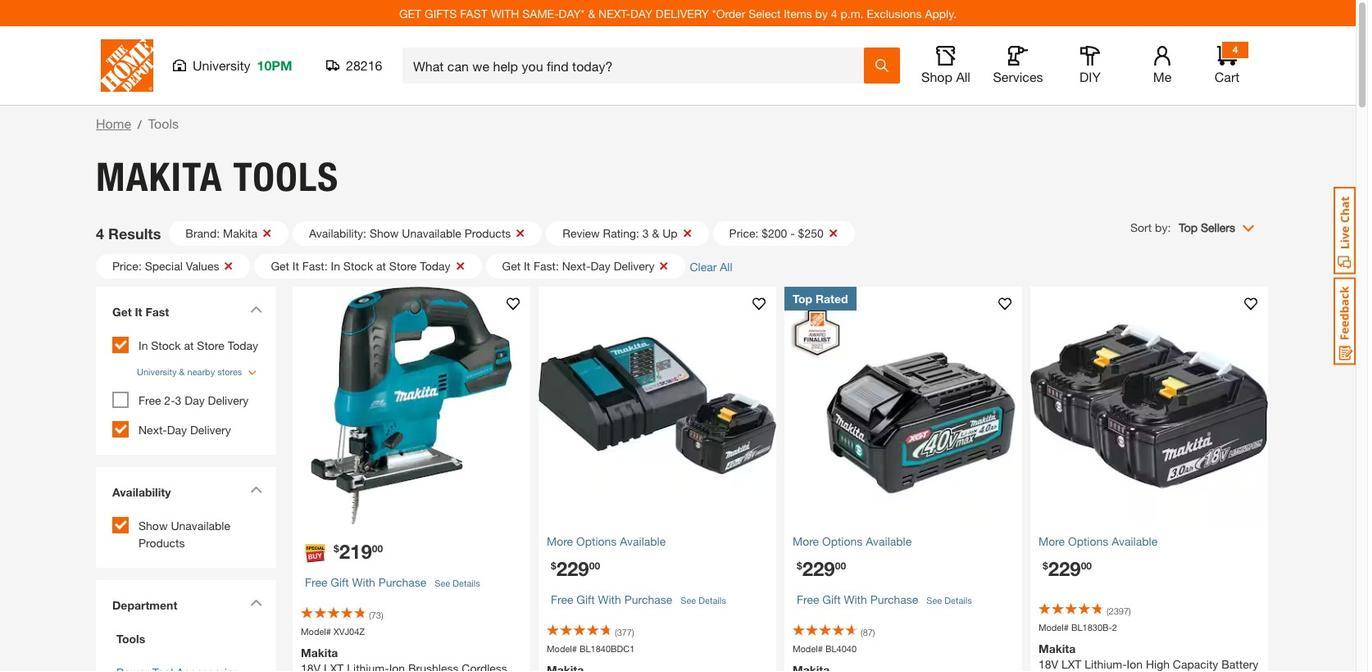Task type: locate. For each thing, give the bounding box(es) containing it.
( for 377
[[615, 627, 617, 638]]

( for 2397
[[1107, 606, 1109, 617]]

1 horizontal spatial options
[[823, 535, 863, 549]]

1 horizontal spatial in
[[331, 259, 340, 273]]

0 horizontal spatial stock
[[151, 339, 181, 353]]

$ 229 00 up model# bl4040
[[797, 558, 846, 581]]

special
[[145, 259, 183, 273]]

all right shop at right
[[957, 69, 971, 84]]

university up 2-
[[137, 367, 177, 377]]

2 horizontal spatial $ 229 00
[[1043, 558, 1092, 581]]

1 horizontal spatial it
[[293, 259, 299, 273]]

tools inside "link"
[[116, 632, 145, 646]]

0 horizontal spatial products
[[139, 536, 185, 550]]

with for model# bl4040
[[844, 593, 867, 607]]

in down availability:
[[331, 259, 340, 273]]

0 horizontal spatial makita link
[[301, 647, 522, 672]]

free up model# bl4040
[[797, 593, 820, 607]]

shop
[[922, 69, 953, 84]]

university & nearby stores
[[137, 367, 242, 377]]

delivery down review rating: 3 & up button
[[614, 259, 655, 273]]

makita right brand:
[[223, 226, 258, 240]]

free up model# bl1840bdc1
[[551, 593, 574, 607]]

makita link down the ( 73 )
[[301, 647, 522, 672]]

2 horizontal spatial it
[[524, 259, 531, 273]]

1 horizontal spatial more
[[793, 535, 819, 549]]

0 horizontal spatial tools
[[116, 632, 145, 646]]

1 horizontal spatial free gift with purchase button
[[551, 584, 673, 617]]

delivery down stores
[[208, 393, 249, 407]]

1 $ 229 00 from the left
[[551, 558, 600, 581]]

1 horizontal spatial products
[[465, 226, 511, 240]]

unavailable up get it fast: in stock at store today button
[[402, 226, 462, 240]]

at down availability: show unavailable products
[[376, 259, 386, 273]]

xvj04z
[[334, 627, 365, 637]]

& right the day*
[[588, 6, 596, 20]]

availability
[[112, 485, 171, 499]]

1 horizontal spatial all
[[957, 69, 971, 84]]

3 inside button
[[643, 226, 649, 240]]

free gift with purchase see details up the ( 73 )
[[305, 576, 480, 590]]

0 vertical spatial delivery
[[614, 259, 655, 273]]

0 horizontal spatial more options available
[[547, 535, 666, 549]]

1 vertical spatial all
[[720, 260, 733, 274]]

delivery down free 2-3 day delivery "link"
[[190, 423, 231, 437]]

28216
[[346, 57, 383, 73]]

tools up availability:
[[233, 153, 339, 201]]

1 horizontal spatial next-
[[562, 259, 591, 273]]

clear all button
[[690, 258, 745, 275]]

2 horizontal spatial options
[[1069, 535, 1109, 549]]

with for model# bl1840bdc1
[[598, 593, 621, 607]]

3 more from the left
[[1039, 535, 1065, 549]]

free for see details dropdown button corresponding to model# bl1840bdc1
[[551, 593, 574, 607]]

0 horizontal spatial 229
[[557, 558, 589, 581]]

price: for price: special values
[[112, 259, 142, 273]]

model# left bl4040
[[793, 644, 823, 654]]

3 more options available from the left
[[1039, 535, 1158, 549]]

( for 87
[[861, 627, 863, 638]]

( for 73
[[369, 610, 371, 621]]

2 more options available link from the left
[[793, 533, 1014, 550]]

0 horizontal spatial at
[[184, 339, 194, 353]]

0 horizontal spatial free gift with purchase button
[[305, 567, 427, 599]]

makita inside button
[[223, 226, 258, 240]]

caret icon image inside the get it fast link
[[250, 306, 262, 313]]

0 horizontal spatial in
[[139, 339, 148, 353]]

1 horizontal spatial see
[[681, 596, 696, 606]]

caret icon image
[[250, 306, 262, 313], [250, 486, 262, 493], [250, 599, 262, 606]]

model# bl1840bdc1
[[547, 644, 635, 654]]

today down availability: show unavailable products button at the left of page
[[420, 259, 451, 273]]

caret icon image for availability
[[250, 486, 262, 493]]

2 more options available from the left
[[793, 535, 912, 549]]

see details button for model# bl1840bdc1
[[681, 586, 726, 617]]

model# xvj04z
[[301, 627, 365, 637]]

1 vertical spatial &
[[652, 226, 660, 240]]

1 vertical spatial tools
[[233, 153, 339, 201]]

free for the left see details dropdown button
[[305, 576, 328, 590]]

2 available from the left
[[866, 535, 912, 549]]

0 horizontal spatial fast:
[[302, 259, 328, 273]]

more options available for ( 377 )
[[547, 535, 666, 549]]

2 horizontal spatial 229
[[1049, 558, 1081, 581]]

2 vertical spatial &
[[179, 367, 185, 377]]

purchase for model# bl4040
[[871, 593, 919, 607]]

2 $ 229 00 from the left
[[797, 558, 846, 581]]

1 available from the left
[[620, 535, 666, 549]]

1 horizontal spatial at
[[376, 259, 386, 273]]

gift up model# bl4040
[[823, 593, 841, 607]]

) for ( 377 )
[[632, 627, 634, 638]]

0 horizontal spatial show
[[139, 519, 168, 533]]

3 left up
[[643, 226, 649, 240]]

shop all button
[[920, 46, 973, 85]]

0 vertical spatial at
[[376, 259, 386, 273]]

results
[[108, 224, 161, 242]]

4 up cart
[[1233, 43, 1239, 56]]

0 horizontal spatial university
[[137, 367, 177, 377]]

0 vertical spatial show
[[370, 226, 399, 240]]

select
[[749, 6, 781, 20]]

gift for model# bl1840bdc1
[[577, 593, 595, 607]]

3 more options available link from the left
[[1039, 533, 1260, 550]]

3 available from the left
[[1112, 535, 1158, 549]]

purchase up the ( 73 )
[[379, 576, 427, 590]]

1 horizontal spatial makita link
[[1039, 643, 1260, 672]]

model# left bl1830b-
[[1039, 622, 1069, 633]]

diy button
[[1064, 46, 1117, 85]]

in down get it fast
[[139, 339, 148, 353]]

price: down 4 results in the left of the page
[[112, 259, 142, 273]]

1 fast: from the left
[[302, 259, 328, 273]]

store up the nearby
[[197, 339, 225, 353]]

0 vertical spatial university
[[193, 57, 251, 73]]

bl1840bdc1
[[580, 644, 635, 654]]

219
[[339, 540, 372, 563]]

1 vertical spatial products
[[139, 536, 185, 550]]

gift up model# bl1840bdc1
[[577, 593, 595, 607]]

model# left xvj04z
[[301, 627, 331, 637]]

purchase up 87
[[871, 593, 919, 607]]

What can we help you find today? search field
[[413, 48, 864, 83]]

stock down the fast on the left of page
[[151, 339, 181, 353]]

0 horizontal spatial &
[[179, 367, 185, 377]]

free gift with purchase see details up 377
[[551, 593, 726, 607]]

price: special values
[[112, 259, 219, 273]]

show inside show unavailable products
[[139, 519, 168, 533]]

it inside get it fast: in stock at store today button
[[293, 259, 299, 273]]

4 right the by on the top right
[[831, 6, 838, 20]]

2 horizontal spatial see details button
[[927, 586, 972, 617]]

free left 2-
[[139, 393, 161, 407]]

options
[[577, 535, 617, 549], [823, 535, 863, 549], [1069, 535, 1109, 549]]

0 horizontal spatial options
[[577, 535, 617, 549]]

free gift with purchase button up ( 87 )
[[797, 584, 919, 617]]

options for ( 2397 )
[[1069, 535, 1109, 549]]

2 horizontal spatial purchase
[[871, 593, 919, 607]]

it inside get it fast: next-day delivery button
[[524, 259, 531, 273]]

4 left results at the left of page
[[96, 224, 104, 242]]

stock down availability:
[[343, 259, 373, 273]]

available for ( 87 )
[[866, 535, 912, 549]]

tools right /
[[148, 116, 179, 131]]

get for get it fast
[[112, 305, 132, 319]]

0 vertical spatial products
[[465, 226, 511, 240]]

2 229 from the left
[[803, 558, 835, 581]]

2 vertical spatial caret icon image
[[250, 599, 262, 606]]

2 caret icon image from the top
[[250, 486, 262, 493]]

next- down review
[[562, 259, 591, 273]]

delivery
[[614, 259, 655, 273], [208, 393, 249, 407], [190, 423, 231, 437]]

& left the nearby
[[179, 367, 185, 377]]

2 horizontal spatial see
[[927, 596, 942, 606]]

$ 229 00
[[551, 558, 600, 581], [797, 558, 846, 581], [1043, 558, 1092, 581]]

gift down 219
[[331, 576, 349, 590]]

tools down department
[[116, 632, 145, 646]]

more
[[547, 535, 573, 549], [793, 535, 819, 549], [1039, 535, 1065, 549]]

0 vertical spatial &
[[588, 6, 596, 20]]

today up stores
[[228, 339, 258, 353]]

1 229 from the left
[[557, 558, 589, 581]]

unavailable down the availability link
[[171, 519, 230, 533]]

2 horizontal spatial more options available
[[1039, 535, 1158, 549]]

makita link down 2 on the bottom of page
[[1039, 643, 1260, 672]]

day
[[631, 6, 653, 20]]

2 horizontal spatial get
[[502, 259, 521, 273]]

with down $ 219 00
[[352, 576, 375, 590]]

store down availability: show unavailable products
[[389, 259, 417, 273]]

0 vertical spatial next-
[[562, 259, 591, 273]]

free gift with purchase see details up ( 87 )
[[797, 593, 972, 607]]

1 horizontal spatial top
[[1180, 221, 1198, 235]]

229 up model# bl4040
[[803, 558, 835, 581]]

0 vertical spatial store
[[389, 259, 417, 273]]

day right 2-
[[185, 393, 205, 407]]

model# left bl1840bdc1
[[547, 644, 577, 654]]

3 options from the left
[[1069, 535, 1109, 549]]

1 vertical spatial today
[[228, 339, 258, 353]]

show up get it fast: in stock at store today button
[[370, 226, 399, 240]]

0 vertical spatial unavailable
[[402, 226, 462, 240]]

get
[[271, 259, 289, 273], [502, 259, 521, 273], [112, 305, 132, 319]]

2 horizontal spatial 4
[[1233, 43, 1239, 56]]

more options available link
[[547, 533, 768, 550], [793, 533, 1014, 550], [1039, 533, 1260, 550]]

bl1830b-
[[1072, 622, 1113, 633]]

delivery
[[656, 6, 709, 20]]

1 vertical spatial day
[[185, 393, 205, 407]]

price: left $200
[[730, 226, 759, 240]]

university for university 10pm
[[193, 57, 251, 73]]

0 vertical spatial caret icon image
[[250, 306, 262, 313]]

caret icon image inside department link
[[250, 599, 262, 606]]

0 horizontal spatial next-
[[139, 423, 167, 437]]

day down review
[[591, 259, 611, 273]]

show down availability
[[139, 519, 168, 533]]

229 up model# bl1830b-2
[[1049, 558, 1081, 581]]

sort
[[1131, 221, 1152, 235]]

get it fast: next-day delivery
[[502, 259, 655, 273]]

$ inside $ 219 00
[[334, 543, 339, 555]]

it inside the get it fast link
[[135, 305, 142, 319]]

top left the rated
[[793, 292, 813, 306]]

0 horizontal spatial with
[[352, 576, 375, 590]]

with up 377
[[598, 593, 621, 607]]

free gift with purchase see details
[[305, 576, 480, 590], [551, 593, 726, 607], [797, 593, 972, 607]]

229 up model# bl1840bdc1
[[557, 558, 589, 581]]

more for ( 87 )
[[793, 535, 819, 549]]

availability: show unavailable products
[[309, 226, 511, 240]]

university
[[193, 57, 251, 73], [137, 367, 177, 377]]

price: for price: $200 - $250
[[730, 226, 759, 240]]

with
[[352, 576, 375, 590], [598, 593, 621, 607], [844, 593, 867, 607]]

1 vertical spatial 4
[[1233, 43, 1239, 56]]

1 vertical spatial university
[[137, 367, 177, 377]]

4 inside cart 4
[[1233, 43, 1239, 56]]

more options available link for ( 2397 )
[[1039, 533, 1260, 550]]

0 horizontal spatial it
[[135, 305, 142, 319]]

details
[[453, 578, 480, 589], [699, 596, 726, 606], [945, 596, 972, 606]]

university left 10pm
[[193, 57, 251, 73]]

1 options from the left
[[577, 535, 617, 549]]

229 for ( 87 )
[[803, 558, 835, 581]]

makita link
[[1039, 643, 1260, 672], [301, 647, 522, 672]]

day down 2-
[[167, 423, 187, 437]]

3 for rating:
[[643, 226, 649, 240]]

with up ( 87 )
[[844, 593, 867, 607]]

2 vertical spatial 4
[[96, 224, 104, 242]]

day*
[[559, 6, 585, 20]]

feedback link image
[[1334, 277, 1356, 366]]

top
[[1180, 221, 1198, 235], [793, 292, 813, 306]]

purchase up 377
[[625, 593, 673, 607]]

$ 229 00 up model# bl1830b-2
[[1043, 558, 1092, 581]]

in
[[331, 259, 340, 273], [139, 339, 148, 353]]

1 caret icon image from the top
[[250, 306, 262, 313]]

the home depot logo image
[[101, 39, 153, 92]]

by
[[816, 6, 828, 20]]

& left up
[[652, 226, 660, 240]]

day
[[591, 259, 611, 273], [185, 393, 205, 407], [167, 423, 187, 437]]

0 horizontal spatial gift
[[331, 576, 349, 590]]

free gift with purchase see details for model# bl4040
[[797, 593, 972, 607]]

stores
[[217, 367, 242, 377]]

free gift with purchase see details for model# bl1840bdc1
[[551, 593, 726, 607]]

university for university & nearby stores
[[137, 367, 177, 377]]

products inside show unavailable products
[[139, 536, 185, 550]]

rated
[[816, 292, 848, 306]]

1 horizontal spatial more options available
[[793, 535, 912, 549]]

2 horizontal spatial more options available link
[[1039, 533, 1260, 550]]

2 horizontal spatial free gift with purchase see details
[[797, 593, 972, 607]]

1 horizontal spatial show
[[370, 226, 399, 240]]

3 for 2-
[[175, 393, 182, 407]]

0 vertical spatial stock
[[343, 259, 373, 273]]

1 horizontal spatial unavailable
[[402, 226, 462, 240]]

1 horizontal spatial purchase
[[625, 593, 673, 607]]

2 fast: from the left
[[534, 259, 559, 273]]

price:
[[730, 226, 759, 240], [112, 259, 142, 273]]

top right by:
[[1180, 221, 1198, 235]]

at up university & nearby stores
[[184, 339, 194, 353]]

gifts
[[425, 6, 457, 20]]

fast
[[146, 305, 169, 319]]

1 horizontal spatial fast:
[[534, 259, 559, 273]]

available for ( 2397 )
[[1112, 535, 1158, 549]]

all for clear all
[[720, 260, 733, 274]]

brand:
[[186, 226, 220, 240]]

gift
[[331, 576, 349, 590], [577, 593, 595, 607], [823, 593, 841, 607]]

/
[[138, 117, 142, 131]]

stock
[[343, 259, 373, 273], [151, 339, 181, 353]]

0 horizontal spatial top
[[793, 292, 813, 306]]

it
[[293, 259, 299, 273], [524, 259, 531, 273], [135, 305, 142, 319]]

show
[[370, 226, 399, 240], [139, 519, 168, 533]]

in inside button
[[331, 259, 340, 273]]

0 horizontal spatial 3
[[175, 393, 182, 407]]

2-
[[164, 393, 175, 407]]

0 vertical spatial 4
[[831, 6, 838, 20]]

next- down 2-
[[139, 423, 167, 437]]

tools
[[148, 116, 179, 131], [233, 153, 339, 201], [116, 632, 145, 646]]

see
[[435, 578, 450, 589], [681, 596, 696, 606], [927, 596, 942, 606]]

$ 229 00 up model# bl1840bdc1
[[551, 558, 600, 581]]

2 vertical spatial tools
[[116, 632, 145, 646]]

caret icon image inside the availability link
[[250, 486, 262, 493]]

3 caret icon image from the top
[[250, 599, 262, 606]]

next-
[[562, 259, 591, 273], [139, 423, 167, 437]]

3 229 from the left
[[1049, 558, 1081, 581]]

free up model# xvj04z
[[305, 576, 328, 590]]

00
[[372, 543, 383, 555], [589, 560, 600, 572], [835, 560, 846, 572], [1081, 560, 1092, 572]]

0 vertical spatial in
[[331, 259, 340, 273]]

0 horizontal spatial purchase
[[379, 576, 427, 590]]

1 more options available link from the left
[[547, 533, 768, 550]]

1 horizontal spatial today
[[420, 259, 451, 273]]

free gift with purchase button down $ 219 00
[[305, 567, 427, 599]]

1 more options available from the left
[[547, 535, 666, 549]]

details for model# bl4040
[[945, 596, 972, 606]]

stock inside button
[[343, 259, 373, 273]]

1 vertical spatial caret icon image
[[250, 486, 262, 493]]

same-
[[523, 6, 559, 20]]

2 options from the left
[[823, 535, 863, 549]]

1 vertical spatial unavailable
[[171, 519, 230, 533]]

2 horizontal spatial details
[[945, 596, 972, 606]]

fast:
[[302, 259, 328, 273], [534, 259, 559, 273]]

see details button
[[435, 569, 480, 599], [681, 586, 726, 617], [927, 586, 972, 617]]

all for shop all
[[957, 69, 971, 84]]

229 for ( 377 )
[[557, 558, 589, 581]]

see details button for model# bl4040
[[927, 586, 972, 617]]

2 more from the left
[[793, 535, 819, 549]]

up
[[663, 226, 678, 240]]

all right clear
[[720, 260, 733, 274]]

model# bl1830b-2
[[1039, 622, 1118, 633]]

caret icon image for get it fast
[[250, 306, 262, 313]]

nearby
[[187, 367, 215, 377]]

0 vertical spatial 3
[[643, 226, 649, 240]]

brand: makita
[[186, 226, 258, 240]]

free gift with purchase button up 377
[[551, 584, 673, 617]]

store
[[389, 259, 417, 273], [197, 339, 225, 353]]

1 more from the left
[[547, 535, 573, 549]]

2 horizontal spatial gift
[[823, 593, 841, 607]]

0 horizontal spatial available
[[620, 535, 666, 549]]

day inside button
[[591, 259, 611, 273]]

unavailable inside button
[[402, 226, 462, 240]]

0 horizontal spatial all
[[720, 260, 733, 274]]

0 horizontal spatial more options available link
[[547, 533, 768, 550]]

1 horizontal spatial details
[[699, 596, 726, 606]]

clear all
[[690, 260, 733, 274]]

1 horizontal spatial gift
[[577, 593, 595, 607]]

3 up the next-day delivery
[[175, 393, 182, 407]]



Task type: vqa. For each thing, say whether or not it's contained in the screenshot.
Home
yes



Task type: describe. For each thing, give the bounding box(es) containing it.
it for get it fast: in stock at store today
[[293, 259, 299, 273]]

at inside button
[[376, 259, 386, 273]]

next- inside button
[[562, 259, 591, 273]]

with
[[491, 6, 519, 20]]

availability:
[[309, 226, 367, 240]]

it for get it fast
[[135, 305, 142, 319]]

( 87 )
[[861, 627, 875, 638]]

1 vertical spatial at
[[184, 339, 194, 353]]

2 vertical spatial delivery
[[190, 423, 231, 437]]

show unavailable products
[[139, 519, 230, 550]]

get for get it fast: in stock at store today
[[271, 259, 289, 273]]

3 $ 229 00 from the left
[[1043, 558, 1092, 581]]

review
[[563, 226, 600, 240]]

model# for model# xvj04z
[[301, 627, 331, 637]]

next-
[[599, 6, 631, 20]]

87
[[863, 627, 873, 638]]

makita down model# xvj04z
[[301, 647, 338, 661]]

more options available for ( 2397 )
[[1039, 535, 1158, 549]]

18v lxt lithium-ion high capacity battery pack 3.0ah with fuel gauge (2-pack) image
[[1031, 287, 1269, 525]]

university 10pm
[[193, 57, 292, 73]]

1 vertical spatial store
[[197, 339, 225, 353]]

1 vertical spatial next-
[[139, 423, 167, 437]]

rating:
[[603, 226, 640, 240]]

shop all
[[922, 69, 971, 84]]

1 vertical spatial in
[[139, 339, 148, 353]]

fast: for next-
[[534, 259, 559, 273]]

cart
[[1215, 69, 1240, 84]]

2 horizontal spatial tools
[[233, 153, 339, 201]]

more for ( 2397 )
[[1039, 535, 1065, 549]]

0 horizontal spatial today
[[228, 339, 258, 353]]

$200
[[762, 226, 788, 240]]

18v lxt lithium-ion brushless cordless jig saw (tool only) image
[[293, 287, 531, 525]]

2397
[[1109, 606, 1129, 617]]

items
[[784, 6, 812, 20]]

services button
[[992, 46, 1045, 85]]

review rating: 3 & up button
[[546, 221, 709, 246]]

10pm
[[257, 57, 292, 73]]

free gift with purchase button for model# bl4040
[[797, 584, 919, 617]]

get gifts fast with same-day* & next-day delivery *order select items by 4 p.m. exclusions apply.
[[399, 6, 957, 20]]

1 horizontal spatial 4
[[831, 6, 838, 20]]

model# for model# bl1840bdc1
[[547, 644, 577, 654]]

store inside button
[[389, 259, 417, 273]]

cart 4
[[1215, 43, 1240, 84]]

it for get it fast: next-day delivery
[[524, 259, 531, 273]]

availability link
[[104, 475, 268, 513]]

available for ( 377 )
[[620, 535, 666, 549]]

diy
[[1080, 69, 1101, 84]]

free 2-3 day delivery
[[139, 393, 249, 407]]

purchase for model# bl1840bdc1
[[625, 593, 673, 607]]

gift for model# bl4040
[[823, 593, 841, 607]]

review rating: 3 & up
[[563, 226, 678, 240]]

( 2397 )
[[1107, 606, 1132, 617]]

2
[[1113, 622, 1118, 633]]

get it fast: in stock at store today
[[271, 259, 451, 273]]

me
[[1154, 69, 1172, 84]]

see for model# bl1840bdc1
[[681, 596, 696, 606]]

get it fast: in stock at store today button
[[255, 254, 482, 279]]

1 vertical spatial stock
[[151, 339, 181, 353]]

details for model# bl1840bdc1
[[699, 596, 726, 606]]

p.m.
[[841, 6, 864, 20]]

& inside button
[[652, 226, 660, 240]]

$250
[[798, 226, 824, 240]]

sort by: top sellers
[[1131, 221, 1236, 235]]

department link
[[104, 588, 268, 622]]

) for ( 2397 )
[[1129, 606, 1132, 617]]

clear
[[690, 260, 717, 274]]

tools link
[[112, 630, 260, 647]]

get it fast link
[[104, 295, 268, 333]]

more options available link for ( 87 )
[[793, 533, 1014, 550]]

services
[[994, 69, 1044, 84]]

get for get it fast: next-day delivery
[[502, 259, 521, 273]]

show unavailable products link
[[139, 519, 230, 550]]

40v max xgt 4.0ah battery image
[[785, 287, 1023, 525]]

brand: makita button
[[169, 221, 289, 246]]

0 vertical spatial top
[[1180, 221, 1198, 235]]

department
[[112, 598, 177, 612]]

makita down /
[[96, 153, 223, 201]]

0 horizontal spatial free gift with purchase see details
[[305, 576, 480, 590]]

18v lxt lithium-ion high capacity battery pack 4.0ah with fuel gauge and charger starter kit image
[[539, 287, 777, 525]]

next-day delivery link
[[139, 423, 231, 437]]

in stock at store today link
[[139, 339, 258, 353]]

free gift with purchase button for model# bl1840bdc1
[[551, 584, 673, 617]]

0 horizontal spatial see
[[435, 578, 450, 589]]

( 73 )
[[369, 610, 383, 621]]

1 horizontal spatial tools
[[148, 116, 179, 131]]

73
[[371, 610, 381, 621]]

delivery inside button
[[614, 259, 655, 273]]

model# for model# bl1830b-2
[[1039, 622, 1069, 633]]

1 vertical spatial delivery
[[208, 393, 249, 407]]

top rated
[[793, 292, 848, 306]]

$ 219 00
[[334, 540, 383, 563]]

model# for model# bl4040
[[793, 644, 823, 654]]

price: $200 - $250 button
[[713, 221, 855, 246]]

see for model# bl4040
[[927, 596, 942, 606]]

today inside button
[[420, 259, 451, 273]]

-
[[791, 226, 795, 240]]

more options available for ( 87 )
[[793, 535, 912, 549]]

options for ( 377 )
[[577, 535, 617, 549]]

get it fast
[[112, 305, 169, 319]]

0 horizontal spatial see details button
[[435, 569, 480, 599]]

by:
[[1156, 221, 1171, 235]]

exclusions
[[867, 6, 922, 20]]

price: special values button
[[96, 254, 250, 279]]

) for ( 87 )
[[873, 627, 875, 638]]

$ 229 00 for ( 377 )
[[551, 558, 600, 581]]

me button
[[1137, 46, 1189, 85]]

show inside availability: show unavailable products button
[[370, 226, 399, 240]]

apply.
[[925, 6, 957, 20]]

28216 button
[[326, 57, 383, 74]]

2 vertical spatial day
[[167, 423, 187, 437]]

bl4040
[[826, 644, 857, 654]]

home
[[96, 116, 131, 131]]

4 results
[[96, 224, 161, 242]]

free for see details dropdown button for model# bl4040
[[797, 593, 820, 607]]

home / tools
[[96, 116, 179, 131]]

makita down model# bl1830b-2
[[1039, 643, 1076, 656]]

makita tools
[[96, 153, 339, 201]]

00 inside $ 219 00
[[372, 543, 383, 555]]

0 horizontal spatial details
[[453, 578, 480, 589]]

( 377 )
[[615, 627, 634, 638]]

$ 229 00 for ( 87 )
[[797, 558, 846, 581]]

options for ( 87 )
[[823, 535, 863, 549]]

sellers
[[1201, 221, 1236, 235]]

free 2-3 day delivery link
[[139, 393, 249, 407]]

price: $200 - $250
[[730, 226, 824, 240]]

in stock at store today
[[139, 339, 258, 353]]

1 vertical spatial top
[[793, 292, 813, 306]]

fast
[[460, 6, 488, 20]]

get it fast: next-day delivery button
[[486, 254, 686, 279]]

products inside button
[[465, 226, 511, 240]]

unavailable inside show unavailable products
[[171, 519, 230, 533]]

more for ( 377 )
[[547, 535, 573, 549]]

1 horizontal spatial &
[[588, 6, 596, 20]]

caret icon image for department
[[250, 599, 262, 606]]

fast: for in
[[302, 259, 328, 273]]

377
[[617, 627, 632, 638]]

values
[[186, 259, 219, 273]]

live chat image
[[1334, 187, 1356, 275]]

*order
[[713, 6, 746, 20]]

next-day delivery
[[139, 423, 231, 437]]

get
[[399, 6, 422, 20]]

more options available link for ( 377 )
[[547, 533, 768, 550]]

) for ( 73 )
[[381, 610, 383, 621]]

availability: show unavailable products button
[[293, 221, 542, 246]]



